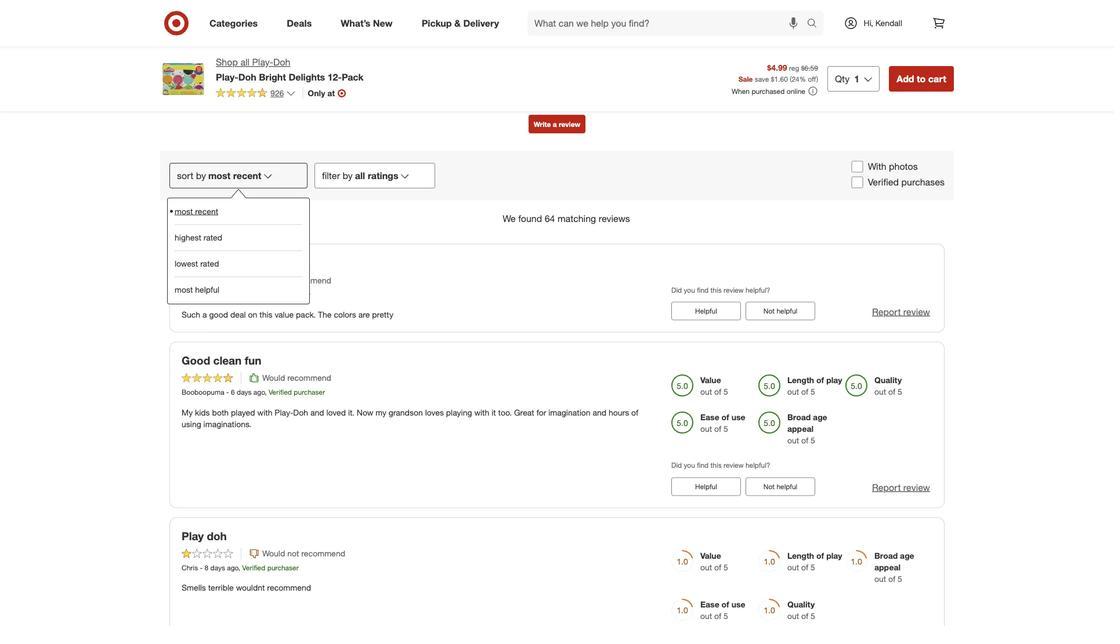 Task type: vqa. For each thing, say whether or not it's contained in the screenshot.
Report review corresponding to out of 5
yes



Task type: describe. For each thing, give the bounding box(es) containing it.
1 horizontal spatial recent
[[233, 170, 261, 181]]

pickup
[[422, 17, 452, 29]]

highest
[[175, 233, 201, 243]]

search
[[802, 19, 830, 30]]

good
[[209, 310, 228, 320]]

did for would recommend
[[672, 286, 682, 294]]

deal
[[230, 310, 246, 320]]

$6.59
[[801, 64, 818, 72]]

this for would recommend
[[711, 286, 722, 294]]

2 with from the left
[[474, 408, 490, 418]]

not for out of 5
[[764, 483, 775, 492]]

filter
[[322, 170, 340, 181]]

- for good
[[212, 290, 214, 299]]

hours
[[609, 408, 629, 418]]

such a good deal on this value pack. the colors are pretty
[[182, 310, 394, 320]]

it
[[492, 408, 496, 418]]

good for good
[[182, 256, 210, 270]]

chris
[[182, 564, 198, 573]]

- for good clean fun
[[226, 388, 229, 397]]

did you find this review helpful? for would recommend
[[672, 286, 771, 294]]

categories
[[210, 17, 258, 29]]

most helpful
[[175, 285, 219, 295]]

verified down "with"
[[868, 177, 899, 188]]

1 vertical spatial appeal
[[875, 563, 901, 573]]

on
[[248, 310, 257, 320]]

verified up on
[[254, 290, 277, 299]]

highest rated
[[175, 233, 222, 243]]

64
[[545, 213, 555, 224]]

add to cart button
[[889, 66, 954, 92]]

&
[[455, 17, 461, 29]]

Verified purchases checkbox
[[852, 177, 864, 188]]

sort by most recent
[[177, 170, 261, 181]]

shop all play-doh play-doh bright delights 12-pack
[[216, 57, 364, 83]]

search button
[[802, 10, 830, 38]]

$
[[771, 75, 775, 83]]

found
[[519, 213, 542, 224]]

0 horizontal spatial play-
[[216, 71, 238, 83]]

report review button for would recommend
[[872, 306, 931, 319]]

what's new
[[341, 17, 393, 29]]

0 vertical spatial helpful
[[195, 285, 219, 295]]

did for out of 5
[[672, 462, 682, 470]]

1 vertical spatial doh
[[238, 71, 256, 83]]

1 horizontal spatial play-
[[252, 57, 273, 68]]

did you find this review helpful? for out of 5
[[672, 462, 771, 470]]

hi,
[[864, 18, 874, 28]]

ago for good
[[239, 290, 250, 299]]

value for quality out of 5
[[701, 552, 721, 562]]

helpful for out of 5
[[696, 483, 717, 492]]

imaginations.
[[204, 419, 251, 429]]

write a review button
[[529, 115, 586, 134]]

value for broad age appeal out of 5
[[701, 376, 721, 386]]

what's new link
[[331, 10, 407, 36]]

helpful? for would recommend
[[746, 286, 771, 294]]

to
[[917, 73, 926, 84]]

helpful for would recommend
[[696, 307, 717, 316]]

ratings
[[368, 170, 399, 181]]

off
[[808, 75, 817, 83]]

report review for would recommend
[[872, 306, 931, 318]]

rated for lowest rated
[[200, 259, 219, 269]]

we found 64 matching reviews
[[503, 213, 630, 224]]

1 with from the left
[[257, 408, 273, 418]]

1 horizontal spatial all
[[355, 170, 365, 181]]

grandson
[[389, 408, 423, 418]]

1 horizontal spatial broad age appeal out of 5
[[875, 552, 915, 585]]

ago for good clean fun
[[254, 388, 265, 397]]

0 vertical spatial broad age appeal out of 5
[[788, 413, 828, 446]]

purchaser for play doh
[[267, 564, 299, 573]]

highest rated link
[[175, 225, 302, 251]]

review inside the write a review button
[[559, 120, 581, 129]]

booboopuma
[[182, 388, 224, 397]]

report review for out of 5
[[872, 482, 931, 494]]

)
[[817, 75, 818, 83]]

you for out of 5
[[684, 462, 695, 470]]

926 link
[[216, 88, 296, 101]]

1 horizontal spatial age
[[900, 552, 915, 562]]

most recent
[[175, 206, 218, 216]]

0 vertical spatial age
[[813, 413, 828, 423]]

would not recommend
[[262, 549, 345, 559]]

days for good
[[222, 290, 237, 299]]

for
[[537, 408, 546, 418]]

photos
[[889, 161, 918, 172]]

it.
[[348, 408, 355, 418]]

are
[[359, 310, 370, 320]]

delivery
[[463, 17, 499, 29]]

use for quality out of 5
[[732, 600, 746, 610]]

wouldnt
[[236, 584, 265, 594]]

categories link
[[200, 10, 272, 36]]

0 vertical spatial purchaser
[[279, 290, 310, 299]]

report for out of 5
[[872, 482, 901, 494]]

(
[[790, 75, 792, 83]]

clean
[[213, 354, 242, 368]]

new
[[373, 17, 393, 29]]

not for would recommend
[[764, 307, 775, 316]]

recommend right not
[[301, 549, 345, 559]]

1.60
[[775, 75, 788, 83]]

0 horizontal spatial quality
[[788, 600, 815, 610]]

booboopuma - 6 days ago , verified purchaser
[[182, 388, 325, 397]]

926
[[271, 88, 284, 98]]

with photos
[[868, 161, 918, 172]]

most for most helpful
[[175, 285, 193, 295]]

lowest rated
[[175, 259, 219, 269]]

1
[[855, 73, 860, 84]]

length for broad
[[788, 376, 815, 386]]

only
[[308, 88, 325, 98]]

using
[[182, 419, 201, 429]]

rated for highest rated
[[204, 233, 222, 243]]

with
[[868, 161, 887, 172]]

doh inside the my kids both played with play-doh and loved it. now my grandson loves playing with it too. great for imagination and hours of using imaginations.
[[293, 408, 308, 418]]

colors
[[334, 310, 356, 320]]

play doh
[[182, 530, 227, 544]]

1 horizontal spatial doh
[[273, 57, 290, 68]]

when purchased online
[[732, 87, 806, 96]]

0 vertical spatial most
[[208, 170, 231, 181]]

filter by all ratings
[[322, 170, 399, 181]]

hi, kendall
[[864, 18, 903, 28]]

helpful for would recommend
[[777, 307, 798, 316]]

not helpful button for out of 5
[[746, 478, 816, 497]]

not helpful for out of 5
[[764, 483, 798, 492]]

delights
[[289, 71, 325, 83]]

played
[[231, 408, 255, 418]]

%
[[800, 75, 806, 83]]

qty
[[835, 73, 850, 84]]

$4.99 reg $6.59 sale save $ 1.60 ( 24 % off )
[[739, 62, 818, 83]]

recommend up pack.
[[287, 275, 331, 286]]

the
[[318, 310, 332, 320]]

my
[[376, 408, 387, 418]]



Task type: locate. For each thing, give the bounding box(es) containing it.
1 and from the left
[[311, 408, 324, 418]]

2 and from the left
[[593, 408, 607, 418]]

2 vertical spatial ago
[[227, 564, 238, 573]]

1 vertical spatial play
[[827, 552, 843, 562]]

1 horizontal spatial ago
[[239, 290, 250, 299]]

1 did from the top
[[672, 286, 682, 294]]

good left clean on the bottom left
[[182, 354, 210, 368]]

pickup & delivery link
[[412, 10, 514, 36]]

broad
[[788, 413, 811, 423], [875, 552, 898, 562]]

1 vertical spatial helpful
[[696, 483, 717, 492]]

recent up 'highest rated'
[[195, 206, 218, 216]]

bright
[[259, 71, 286, 83]]

report review button
[[872, 306, 931, 319], [872, 481, 931, 495]]

1 vertical spatial helpful?
[[746, 462, 771, 470]]

, up smells terrible wouldnt recommend
[[238, 564, 240, 573]]

1 not helpful from the top
[[764, 307, 798, 316]]

length of play out of 5 for broad
[[788, 376, 843, 397]]

1 you from the top
[[684, 286, 695, 294]]

rated right lowest
[[200, 259, 219, 269]]

loves
[[425, 408, 444, 418]]

play- down booboopuma - 6 days ago , verified purchaser
[[275, 408, 293, 418]]

1 did you find this review helpful? from the top
[[672, 286, 771, 294]]

use for broad age appeal out of 5
[[732, 413, 746, 423]]

2 you from the top
[[684, 462, 695, 470]]

0 vertical spatial helpful?
[[746, 286, 771, 294]]

1 value out of 5 from the top
[[701, 376, 728, 397]]

play
[[182, 530, 204, 544]]

2 by from the left
[[343, 170, 353, 181]]

guest review image 1 of 2, zoom in image
[[475, 16, 548, 88]]

0 horizontal spatial ,
[[238, 564, 240, 573]]

play- inside the my kids both played with play-doh and loved it. now my grandson loves playing with it too. great for imagination and hours of using imaginations.
[[275, 408, 293, 418]]

verified
[[868, 177, 899, 188], [254, 290, 277, 299], [269, 388, 292, 397], [242, 564, 266, 573]]

not helpful for would recommend
[[764, 307, 798, 316]]

, right 6
[[265, 388, 267, 397]]

1 vertical spatial did you find this review helpful?
[[672, 462, 771, 470]]

ease of use out of 5
[[701, 413, 746, 435], [701, 600, 746, 622]]

purchased
[[752, 87, 785, 96]]

$4.99
[[768, 62, 787, 73]]

value out of 5 for quality
[[701, 552, 728, 573]]

0 vertical spatial helpful button
[[672, 302, 741, 321]]

jessicak - 3 days ago verified purchaser
[[182, 290, 310, 299]]

0 vertical spatial all
[[241, 57, 250, 68]]

most recent link
[[175, 198, 302, 225]]

by for sort by
[[196, 170, 206, 181]]

1 not from the top
[[764, 307, 775, 316]]

what's
[[341, 17, 371, 29]]

1 vertical spatial value out of 5
[[701, 552, 728, 573]]

pack
[[342, 71, 364, 83]]

0 horizontal spatial quality out of 5
[[788, 600, 816, 622]]

ago up terrible
[[227, 564, 238, 573]]

0 horizontal spatial broad
[[788, 413, 811, 423]]

most inside most recent link
[[175, 206, 193, 216]]

12-
[[328, 71, 342, 83]]

we
[[503, 213, 516, 224]]

good for good clean fun
[[182, 354, 210, 368]]

play- down shop
[[216, 71, 238, 83]]

2 horizontal spatial ago
[[254, 388, 265, 397]]

1 vertical spatial helpful button
[[672, 478, 741, 497]]

would recommend up pack.
[[262, 275, 331, 286]]

2 not from the top
[[764, 483, 775, 492]]

did
[[672, 286, 682, 294], [672, 462, 682, 470]]

guest review image 2 of 2, zoom in image
[[557, 16, 630, 88]]

doh up 926 link
[[238, 71, 256, 83]]

helpful button
[[672, 302, 741, 321], [672, 478, 741, 497]]

1 vertical spatial broad
[[875, 552, 898, 562]]

pack.
[[296, 310, 316, 320]]

0 vertical spatial ,
[[265, 388, 267, 397]]

days for good clean fun
[[237, 388, 252, 397]]

2 use from the top
[[732, 600, 746, 610]]

0 horizontal spatial recent
[[195, 206, 218, 216]]

at
[[328, 88, 335, 98]]

ease for broad age appeal
[[701, 413, 720, 423]]

a for write
[[553, 120, 557, 129]]

2 vertical spatial -
[[200, 564, 203, 573]]

length for quality
[[788, 552, 815, 562]]

cart
[[929, 73, 947, 84]]

1 vertical spatial ease of use out of 5
[[701, 600, 746, 622]]

0 vertical spatial did you find this review helpful?
[[672, 286, 771, 294]]

a right such
[[203, 310, 207, 320]]

smells
[[182, 584, 206, 594]]

recommend
[[287, 275, 331, 286], [287, 373, 331, 384], [301, 549, 345, 559], [267, 584, 311, 594]]

2 good from the top
[[182, 354, 210, 368]]

report review button for out of 5
[[872, 481, 931, 495]]

1 vertical spatial quality out of 5
[[788, 600, 816, 622]]

ease of use out of 5 for quality
[[701, 600, 746, 622]]

0 vertical spatial find
[[697, 286, 709, 294]]

by for filter by
[[343, 170, 353, 181]]

a inside button
[[553, 120, 557, 129]]

0 vertical spatial play
[[827, 376, 843, 386]]

recent up most recent link
[[233, 170, 261, 181]]

0 horizontal spatial by
[[196, 170, 206, 181]]

1 horizontal spatial and
[[593, 408, 607, 418]]

1 good from the top
[[182, 256, 210, 270]]

,
[[265, 388, 267, 397], [238, 564, 240, 573]]

- left 6
[[226, 388, 229, 397]]

0 vertical spatial report
[[872, 306, 901, 318]]

and left loved
[[311, 408, 324, 418]]

1 vertical spatial most
[[175, 206, 193, 216]]

2 vertical spatial play-
[[275, 408, 293, 418]]

loved
[[326, 408, 346, 418]]

most right sort
[[208, 170, 231, 181]]

0 horizontal spatial appeal
[[788, 424, 814, 435]]

fun
[[245, 354, 262, 368]]

0 vertical spatial you
[[684, 286, 695, 294]]

age
[[813, 413, 828, 423], [900, 552, 915, 562]]

3 would from the top
[[262, 549, 285, 559]]

all right shop
[[241, 57, 250, 68]]

now
[[357, 408, 373, 418]]

1 helpful? from the top
[[746, 286, 771, 294]]

reviews
[[599, 213, 630, 224]]

3
[[216, 290, 220, 299]]

would for good
[[262, 275, 285, 286]]

write
[[534, 120, 551, 129]]

too.
[[498, 408, 512, 418]]

good
[[182, 256, 210, 270], [182, 354, 210, 368]]

- left 8
[[200, 564, 203, 573]]

0 horizontal spatial a
[[203, 310, 207, 320]]

1 vertical spatial ago
[[254, 388, 265, 397]]

2 not helpful from the top
[[764, 483, 798, 492]]

kendall
[[876, 18, 903, 28]]

1 vertical spatial quality
[[788, 600, 815, 610]]

a right 'write'
[[553, 120, 557, 129]]

2 vertical spatial days
[[210, 564, 225, 573]]

1 vertical spatial did
[[672, 462, 682, 470]]

helpful for out of 5
[[777, 483, 798, 492]]

1 vertical spatial -
[[226, 388, 229, 397]]

add
[[897, 73, 915, 84]]

0 vertical spatial would
[[262, 275, 285, 286]]

0 vertical spatial report review
[[872, 306, 931, 318]]

0 vertical spatial not helpful button
[[746, 302, 816, 321]]

length of play out of 5 for quality
[[788, 552, 843, 573]]

1 vertical spatial a
[[203, 310, 207, 320]]

0 vertical spatial broad
[[788, 413, 811, 423]]

0 vertical spatial not helpful
[[764, 307, 798, 316]]

would left not
[[262, 549, 285, 559]]

deals
[[287, 17, 312, 29]]

2 ease from the top
[[701, 600, 720, 610]]

my kids both played with play-doh and loved it. now my grandson loves playing with it too. great for imagination and hours of using imaginations.
[[182, 408, 639, 429]]

0 vertical spatial length
[[788, 376, 815, 386]]

did you find this review helpful?
[[672, 286, 771, 294], [672, 462, 771, 470]]

1 report from the top
[[872, 306, 901, 318]]

you
[[684, 286, 695, 294], [684, 462, 695, 470]]

length of play out of 5
[[788, 376, 843, 397], [788, 552, 843, 573]]

value
[[275, 310, 294, 320], [701, 376, 721, 386], [701, 552, 721, 562]]

most inside most helpful link
[[175, 285, 193, 295]]

0 horizontal spatial broad age appeal out of 5
[[788, 413, 828, 446]]

, for play doh
[[238, 564, 240, 573]]

with left 'it'
[[474, 408, 490, 418]]

1 horizontal spatial quality out of 5
[[875, 376, 903, 397]]

1 vertical spatial report review button
[[872, 481, 931, 495]]

would for play doh
[[262, 549, 285, 559]]

play- up bright
[[252, 57, 273, 68]]

2 not helpful button from the top
[[746, 478, 816, 497]]

1 horizontal spatial broad
[[875, 552, 898, 562]]

by right sort
[[196, 170, 206, 181]]

days right 3
[[222, 290, 237, 299]]

1 vertical spatial recent
[[195, 206, 218, 216]]

0 vertical spatial not
[[764, 307, 775, 316]]

1 vertical spatial days
[[237, 388, 252, 397]]

1 vertical spatial use
[[732, 600, 746, 610]]

1 vertical spatial purchaser
[[294, 388, 325, 397]]

0 vertical spatial rated
[[204, 233, 222, 243]]

smells terrible wouldnt recommend
[[182, 584, 311, 594]]

1 report review button from the top
[[872, 306, 931, 319]]

1 play from the top
[[827, 376, 843, 386]]

0 vertical spatial quality
[[875, 376, 902, 386]]

not
[[287, 549, 299, 559]]

2 vertical spatial helpful
[[777, 483, 798, 492]]

doh up bright
[[273, 57, 290, 68]]

report for would recommend
[[872, 306, 901, 318]]

1 vertical spatial ease
[[701, 600, 720, 610]]

0 horizontal spatial doh
[[238, 71, 256, 83]]

1 find from the top
[[697, 286, 709, 294]]

2 horizontal spatial play-
[[275, 408, 293, 418]]

1 vertical spatial ,
[[238, 564, 240, 573]]

5
[[724, 387, 728, 397], [811, 387, 816, 397], [898, 387, 903, 397], [724, 424, 728, 435], [811, 436, 816, 446], [724, 563, 728, 573], [811, 563, 816, 573], [898, 575, 903, 585], [724, 612, 728, 622], [811, 612, 816, 622]]

1 vertical spatial not
[[764, 483, 775, 492]]

and left hours on the bottom
[[593, 408, 607, 418]]

days
[[222, 290, 237, 299], [237, 388, 252, 397], [210, 564, 225, 573]]

good down 'highest rated'
[[182, 256, 210, 270]]

deals link
[[277, 10, 326, 36]]

you for would recommend
[[684, 286, 695, 294]]

0 vertical spatial helpful
[[696, 307, 717, 316]]

ago up deal
[[239, 290, 250, 299]]

my
[[182, 408, 193, 418]]

most up highest
[[175, 206, 193, 216]]

all inside shop all play-doh play-doh bright delights 12-pack
[[241, 57, 250, 68]]

2 did from the top
[[672, 462, 682, 470]]

play for broad age appeal
[[827, 552, 843, 562]]

recommend down not
[[267, 584, 311, 594]]

recommend up loved
[[287, 373, 331, 384]]

lowest
[[175, 259, 198, 269]]

With photos checkbox
[[852, 161, 864, 173]]

0 vertical spatial ease of use out of 5
[[701, 413, 746, 435]]

2 report review button from the top
[[872, 481, 931, 495]]

ease for quality
[[701, 600, 720, 610]]

this for out of 5
[[711, 462, 722, 470]]

qty 1
[[835, 73, 860, 84]]

0 vertical spatial report review button
[[872, 306, 931, 319]]

such
[[182, 310, 200, 320]]

2 find from the top
[[697, 462, 709, 470]]

would up booboopuma - 6 days ago , verified purchaser
[[262, 373, 285, 384]]

helpful button for would recommend
[[672, 302, 741, 321]]

and
[[311, 408, 324, 418], [593, 408, 607, 418]]

1 vertical spatial age
[[900, 552, 915, 562]]

2 ease of use out of 5 from the top
[[701, 600, 746, 622]]

1 vertical spatial good
[[182, 354, 210, 368]]

report review
[[872, 306, 931, 318], [872, 482, 931, 494]]

0 vertical spatial value
[[275, 310, 294, 320]]

find for out of 5
[[697, 462, 709, 470]]

1 helpful button from the top
[[672, 302, 741, 321]]

0 horizontal spatial and
[[311, 408, 324, 418]]

1 length from the top
[[788, 376, 815, 386]]

1 length of play out of 5 from the top
[[788, 376, 843, 397]]

2 value out of 5 from the top
[[701, 552, 728, 573]]

kids
[[195, 408, 210, 418]]

1 vertical spatial broad age appeal out of 5
[[875, 552, 915, 585]]

, for good clean fun
[[265, 388, 267, 397]]

chris - 8 days ago , verified purchaser
[[182, 564, 299, 573]]

days for play doh
[[210, 564, 225, 573]]

0 vertical spatial days
[[222, 290, 237, 299]]

1 helpful from the top
[[696, 307, 717, 316]]

0 vertical spatial play-
[[252, 57, 273, 68]]

would recommend for good clean fun
[[262, 373, 331, 384]]

a for such
[[203, 310, 207, 320]]

helpful
[[696, 307, 717, 316], [696, 483, 717, 492]]

0 vertical spatial good
[[182, 256, 210, 270]]

add to cart
[[897, 73, 947, 84]]

1 by from the left
[[196, 170, 206, 181]]

0 vertical spatial use
[[732, 413, 746, 423]]

purchaser for good clean fun
[[294, 388, 325, 397]]

write a review
[[534, 120, 581, 129]]

all left ratings
[[355, 170, 365, 181]]

find for would recommend
[[697, 286, 709, 294]]

1 would recommend from the top
[[262, 275, 331, 286]]

What can we help you find? suggestions appear below search field
[[528, 10, 810, 36]]

most up such
[[175, 285, 193, 295]]

not helpful button for would recommend
[[746, 302, 816, 321]]

value out of 5
[[701, 376, 728, 397], [701, 552, 728, 573]]

with right played in the bottom of the page
[[257, 408, 273, 418]]

helpful button for out of 5
[[672, 478, 741, 497]]

days right 8
[[210, 564, 225, 573]]

1 horizontal spatial appeal
[[875, 563, 901, 573]]

would recommend for good
[[262, 275, 331, 286]]

2 helpful button from the top
[[672, 478, 741, 497]]

when
[[732, 87, 750, 96]]

would recommend up booboopuma - 6 days ago , verified purchaser
[[262, 373, 331, 384]]

play for quality
[[827, 376, 843, 386]]

most
[[208, 170, 231, 181], [175, 206, 193, 216], [175, 285, 193, 295]]

days right 6
[[237, 388, 252, 397]]

0 vertical spatial length of play out of 5
[[788, 376, 843, 397]]

verified right 6
[[269, 388, 292, 397]]

1 vertical spatial not helpful
[[764, 483, 798, 492]]

2 did you find this review helpful? from the top
[[672, 462, 771, 470]]

2 report review from the top
[[872, 482, 931, 494]]

doh left loved
[[293, 408, 308, 418]]

most for most recent
[[175, 206, 193, 216]]

0 horizontal spatial ago
[[227, 564, 238, 573]]

2 length of play out of 5 from the top
[[788, 552, 843, 573]]

pickup & delivery
[[422, 17, 499, 29]]

matching
[[558, 213, 596, 224]]

2 length from the top
[[788, 552, 815, 562]]

1 would from the top
[[262, 275, 285, 286]]

1 vertical spatial this
[[260, 310, 273, 320]]

6
[[231, 388, 235, 397]]

0 vertical spatial appeal
[[788, 424, 814, 435]]

1 horizontal spatial quality
[[875, 376, 902, 386]]

a
[[553, 120, 557, 129], [203, 310, 207, 320]]

- left 3
[[212, 290, 214, 299]]

24
[[792, 75, 800, 83]]

play
[[827, 376, 843, 386], [827, 552, 843, 562]]

out
[[701, 387, 712, 397], [788, 387, 799, 397], [875, 387, 887, 397], [701, 424, 712, 435], [788, 436, 799, 446], [701, 563, 712, 573], [788, 563, 799, 573], [875, 575, 887, 585], [701, 612, 712, 622], [788, 612, 799, 622]]

1 report review from the top
[[872, 306, 931, 318]]

rated right highest
[[204, 233, 222, 243]]

ago for play doh
[[227, 564, 238, 573]]

1 vertical spatial not helpful button
[[746, 478, 816, 497]]

1 use from the top
[[732, 413, 746, 423]]

save
[[755, 75, 769, 83]]

would recommend
[[262, 275, 331, 286], [262, 373, 331, 384]]

2 would from the top
[[262, 373, 285, 384]]

verified up wouldnt
[[242, 564, 266, 573]]

1 not helpful button from the top
[[746, 302, 816, 321]]

ease of use out of 5 for broad
[[701, 413, 746, 435]]

1 vertical spatial play-
[[216, 71, 238, 83]]

image of play-doh bright delights 12-pack image
[[160, 56, 207, 102]]

2 helpful? from the top
[[746, 462, 771, 470]]

most helpful link
[[175, 277, 302, 303]]

helpful? for out of 5
[[746, 462, 771, 470]]

sale
[[739, 75, 753, 83]]

verified purchases
[[868, 177, 945, 188]]

2 play from the top
[[827, 552, 843, 562]]

2 helpful from the top
[[696, 483, 717, 492]]

by right filter
[[343, 170, 353, 181]]

value out of 5 for broad age appeal
[[701, 376, 728, 397]]

- for play doh
[[200, 564, 203, 573]]

0 horizontal spatial with
[[257, 408, 273, 418]]

2 would recommend from the top
[[262, 373, 331, 384]]

0 vertical spatial recent
[[233, 170, 261, 181]]

great
[[514, 408, 534, 418]]

2 vertical spatial purchaser
[[267, 564, 299, 573]]

2 report from the top
[[872, 482, 901, 494]]

2 horizontal spatial doh
[[293, 408, 308, 418]]

ease
[[701, 413, 720, 423], [701, 600, 720, 610]]

2 vertical spatial most
[[175, 285, 193, 295]]

2 vertical spatial value
[[701, 552, 721, 562]]

of inside the my kids both played with play-doh and loved it. now my grandson loves playing with it too. great for imagination and hours of using imaginations.
[[632, 408, 639, 418]]

1 ease of use out of 5 from the top
[[701, 413, 746, 435]]

jessicak
[[182, 290, 210, 299]]

0 vertical spatial quality out of 5
[[875, 376, 903, 397]]

sort
[[177, 170, 194, 181]]

1 ease from the top
[[701, 413, 720, 423]]

1 vertical spatial would recommend
[[262, 373, 331, 384]]

ago up played in the bottom of the page
[[254, 388, 265, 397]]

only at
[[308, 88, 335, 98]]

would up jessicak - 3 days ago verified purchaser
[[262, 275, 285, 286]]

would for good clean fun
[[262, 373, 285, 384]]

by
[[196, 170, 206, 181], [343, 170, 353, 181]]



